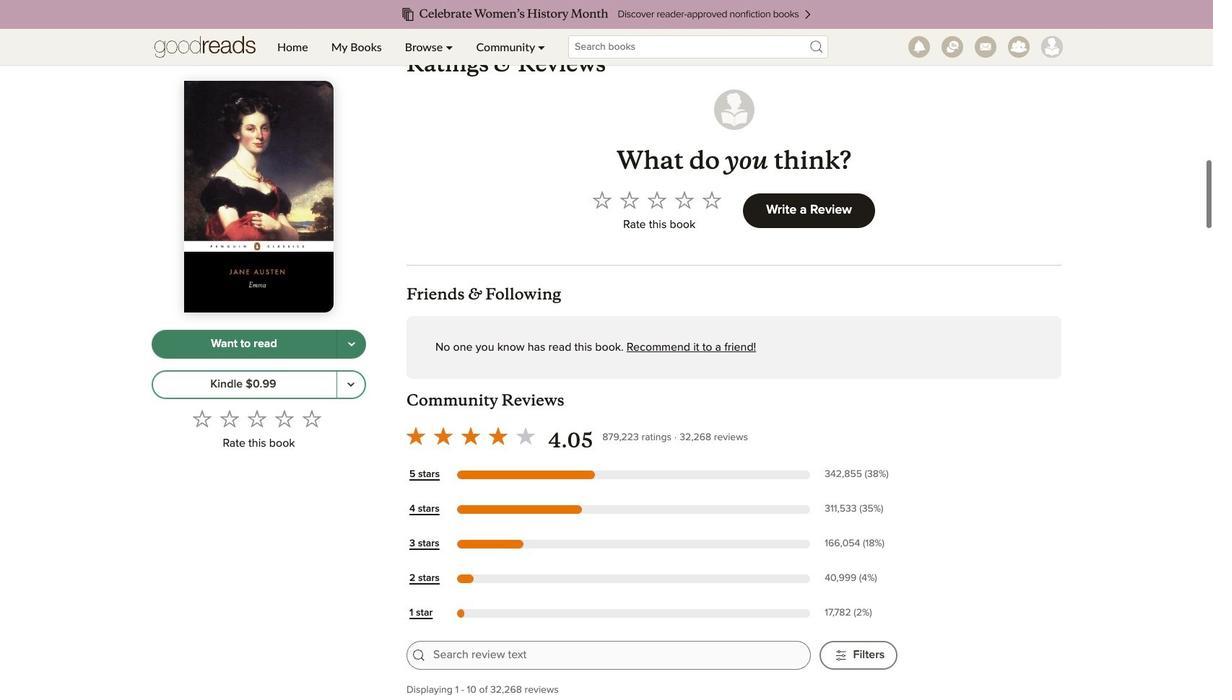 Task type: describe. For each thing, give the bounding box(es) containing it.
rate 5 out of 5 image
[[703, 191, 722, 209]]

rate 1 out of 5 image for rate 3 out of 5 icon
[[593, 191, 612, 209]]

4 number of ratings and percentage of total ratings element from the top
[[822, 572, 898, 586]]

0 horizontal spatial rating 0 out of 5 group
[[188, 405, 325, 432]]

2 number of ratings and percentage of total ratings element from the top
[[822, 503, 898, 517]]

Search review text search field
[[433, 647, 802, 664]]

rate 1 out of 5 image for rate 3 out of 5 image
[[192, 409, 211, 428]]

5 number of ratings and percentage of total ratings element from the top
[[822, 607, 898, 621]]

rating 4.05 out of 5 image
[[402, 422, 539, 450]]

average rating of 4.05 stars. figure
[[402, 422, 602, 454]]

rate 5 out of 5 image
[[302, 409, 321, 428]]

3 number of ratings and percentage of total ratings element from the top
[[822, 538, 898, 551]]

home image
[[155, 29, 256, 65]]

rate 3 out of 5 image
[[247, 409, 266, 428]]

rate 4 out of 5 image
[[275, 409, 294, 428]]

1 number of ratings and percentage of total ratings element from the top
[[822, 468, 898, 482]]

rate 3 out of 5 image
[[648, 191, 667, 209]]

rate 4 out of 5 image
[[675, 191, 694, 209]]



Task type: vqa. For each thing, say whether or not it's contained in the screenshot.
'My Books' at top
no



Task type: locate. For each thing, give the bounding box(es) containing it.
1 horizontal spatial rate 1 out of 5 image
[[593, 191, 612, 209]]

rate this book element
[[589, 186, 726, 236], [152, 405, 366, 455]]

0 vertical spatial rate 2 out of 5 image
[[620, 191, 639, 209]]

rate 2 out of 5 image left rate 3 out of 5 icon
[[620, 191, 639, 209]]

rate 1 out of 5 image left rate 3 out of 5 icon
[[593, 191, 612, 209]]

0 horizontal spatial profile image for kendall parks. image
[[714, 89, 754, 130]]

rating 0 out of 5 group
[[589, 186, 726, 214], [188, 405, 325, 432]]

number of ratings and percentage of total ratings element
[[822, 468, 898, 482], [822, 503, 898, 517], [822, 538, 898, 551], [822, 572, 898, 586], [822, 607, 898, 621]]

rate 1 out of 5 image left rate 3 out of 5 image
[[192, 409, 211, 428]]

rate 1 out of 5 image
[[593, 191, 612, 209], [192, 409, 211, 428]]

0 horizontal spatial rate this book element
[[152, 405, 366, 455]]

0 horizontal spatial rate 2 out of 5 image
[[220, 409, 239, 428]]

celebrate women's history month with new nonfiction image
[[29, 0, 1184, 29]]

1 vertical spatial rate 2 out of 5 image
[[220, 409, 239, 428]]

0 vertical spatial rate 1 out of 5 image
[[593, 191, 612, 209]]

1 horizontal spatial profile image for kendall parks. image
[[1041, 36, 1063, 58]]

rate 2 out of 5 image left rate 3 out of 5 image
[[220, 409, 239, 428]]

879,223 ratings and 32,268 reviews figure
[[602, 428, 748, 445]]

1 vertical spatial rate this book element
[[152, 405, 366, 455]]

0 vertical spatial rating 0 out of 5 group
[[589, 186, 726, 214]]

1 horizontal spatial rate 2 out of 5 image
[[620, 191, 639, 209]]

0 horizontal spatial rate 1 out of 5 image
[[192, 409, 211, 428]]

1 vertical spatial profile image for kendall parks. image
[[714, 89, 754, 130]]

1 horizontal spatial rate this book element
[[589, 186, 726, 236]]

0 vertical spatial rate this book element
[[589, 186, 726, 236]]

1 vertical spatial rate 1 out of 5 image
[[192, 409, 211, 428]]

profile image for kendall parks. image
[[1041, 36, 1063, 58], [714, 89, 754, 130]]

rate 2 out of 5 image for "rate 1 out of 5" icon related to rate 3 out of 5 icon
[[620, 191, 639, 209]]

rate 2 out of 5 image for rate 3 out of 5 image "rate 1 out of 5" icon
[[220, 409, 239, 428]]

1 horizontal spatial rating 0 out of 5 group
[[589, 186, 726, 214]]

Search by book title or ISBN text field
[[568, 35, 828, 58]]

rate 2 out of 5 image
[[620, 191, 639, 209], [220, 409, 239, 428]]

1 vertical spatial rating 0 out of 5 group
[[188, 405, 325, 432]]

None search field
[[557, 35, 840, 58]]

0 vertical spatial profile image for kendall parks. image
[[1041, 36, 1063, 58]]



